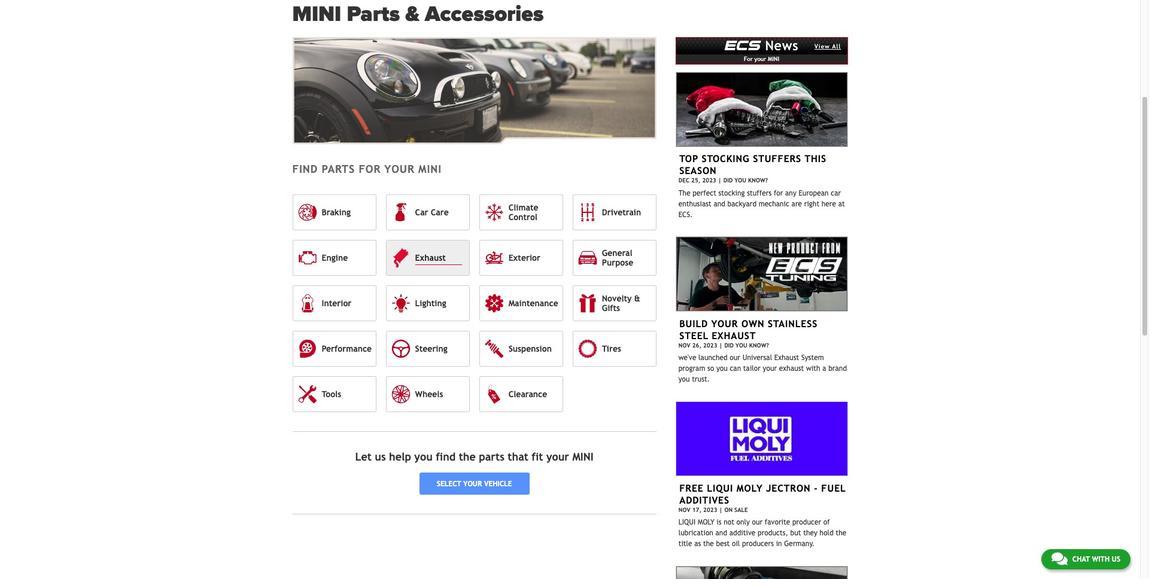 Task type: describe. For each thing, give the bounding box(es) containing it.
on
[[725, 507, 733, 514]]

fit
[[532, 451, 543, 463]]

so
[[708, 365, 714, 373]]

1 horizontal spatial moly
[[737, 483, 763, 494]]

0 horizontal spatial for
[[359, 163, 381, 175]]

find parts for your mini
[[292, 163, 442, 175]]

your right fit
[[547, 451, 569, 463]]

not
[[724, 519, 735, 527]]

build your own stainless steel exhaust link
[[680, 318, 818, 342]]

for inside the top stocking stuffers this season dec 25, 2023 | did you know? the perfect stocking stuffers for any european car enthusiast and backyard mechanic are right here at ecs.
[[774, 189, 783, 197]]

build your own stainless steel exhaust nov 26, 2023 | did you know? we've launched our universal exhaust system program so you can tailor your exhaust with a brand you trust.
[[679, 318, 847, 384]]

of
[[824, 519, 830, 527]]

top stocking stuffers this season link
[[680, 153, 827, 177]]

1 horizontal spatial liqui
[[707, 483, 734, 494]]

tools link
[[292, 377, 376, 412]]

you inside the top stocking stuffers this season dec 25, 2023 | did you know? the perfect stocking stuffers for any european car enthusiast and backyard mechanic are right here at ecs.
[[735, 177, 747, 184]]

car
[[415, 208, 428, 217]]

us
[[1112, 556, 1121, 564]]

know? inside the top stocking stuffers this season dec 25, 2023 | did you know? the perfect stocking stuffers for any european car enthusiast and backyard mechanic are right here at ecs.
[[748, 177, 768, 184]]

our inside 'build your own stainless steel exhaust nov 26, 2023 | did you know? we've launched our universal exhaust system program so you can tailor your exhaust with a brand you trust.'
[[730, 354, 741, 362]]

your
[[712, 318, 738, 330]]

2 vertical spatial the
[[704, 540, 714, 549]]

wheels link
[[386, 377, 470, 412]]

steering link
[[386, 331, 470, 367]]

select
[[437, 480, 462, 488]]

novelty & gifts
[[602, 294, 640, 313]]

here
[[822, 200, 837, 208]]

free liqui moly jectron - fuel additives image
[[676, 402, 848, 477]]

stocking
[[719, 189, 745, 197]]

exhaust
[[779, 365, 804, 373]]

build your own stainless steel exhaust image
[[676, 237, 848, 312]]

your up the car care link
[[385, 163, 415, 175]]

brand
[[829, 365, 847, 373]]

tires link
[[573, 331, 657, 367]]

us
[[375, 451, 386, 463]]

news
[[766, 38, 799, 53]]

top
[[680, 153, 699, 165]]

wheels
[[415, 390, 443, 399]]

mini banner image image
[[292, 37, 657, 144]]

maintenance
[[509, 299, 559, 308]]

did inside 'build your own stainless steel exhaust nov 26, 2023 | did you know? we've launched our universal exhaust system program so you can tailor your exhaust with a brand you trust.'
[[725, 342, 734, 349]]

purpose
[[602, 258, 634, 268]]

products,
[[758, 530, 789, 538]]

2 horizontal spatial exhaust
[[775, 354, 800, 362]]

& inside novelty & gifts
[[635, 294, 640, 303]]

own
[[742, 318, 765, 330]]

general
[[602, 248, 633, 258]]

top stocking stuffers this season dec 25, 2023 | did you know? the perfect stocking stuffers for any european car enthusiast and backyard mechanic are right here at ecs.
[[679, 153, 845, 219]]

build
[[680, 318, 708, 330]]

doorbusters! up to 60% off tools image
[[676, 566, 848, 580]]

help
[[389, 451, 411, 463]]

program
[[679, 365, 706, 373]]

26,
[[693, 342, 702, 349]]

only
[[737, 519, 750, 527]]

braking link
[[292, 195, 376, 230]]

climate control link
[[479, 195, 563, 230]]

european
[[799, 189, 829, 197]]

best
[[716, 540, 730, 549]]

interior link
[[292, 286, 376, 321]]

our inside free liqui moly jectron - fuel additives nov 17, 2023 | on sale liqui moly is not only our favorite producer of lubrication and additive products, but they hold the title as the best oil producers in germany.
[[752, 519, 763, 527]]

hold
[[820, 530, 834, 538]]

drivetrain
[[602, 208, 641, 217]]

mechanic
[[759, 200, 790, 208]]

parts
[[479, 451, 505, 463]]

2 horizontal spatial the
[[836, 530, 847, 538]]

perfect
[[693, 189, 717, 197]]

tools
[[322, 390, 341, 399]]

and inside free liqui moly jectron - fuel additives nov 17, 2023 | on sale liqui moly is not only our favorite producer of lubrication and additive products, but they hold the title as the best oil producers in germany.
[[716, 530, 728, 538]]

clearance
[[509, 390, 547, 399]]

1 vertical spatial liqui
[[679, 519, 696, 527]]

favorite
[[765, 519, 791, 527]]

nov inside free liqui moly jectron - fuel additives nov 17, 2023 | on sale liqui moly is not only our favorite producer of lubrication and additive products, but they hold the title as the best oil producers in germany.
[[679, 507, 691, 514]]

additive
[[730, 530, 756, 538]]

general purpose
[[602, 248, 634, 268]]

with inside 'build your own stainless steel exhaust nov 26, 2023 | did you know? we've launched our universal exhaust system program so you can tailor your exhaust with a brand you trust.'
[[807, 365, 821, 373]]

engine
[[322, 253, 348, 263]]

ecs
[[725, 36, 761, 53]]

let
[[355, 451, 372, 463]]

dec
[[679, 177, 690, 184]]

system
[[802, 354, 824, 362]]

your right for
[[755, 55, 767, 62]]

mini parts & accessories
[[292, 1, 544, 27]]

gifts
[[602, 303, 620, 313]]

2 horizontal spatial you
[[717, 365, 728, 373]]

producers
[[742, 540, 774, 549]]

2023 inside 'build your own stainless steel exhaust nov 26, 2023 | did you know? we've launched our universal exhaust system program so you can tailor your exhaust with a brand you trust.'
[[704, 342, 718, 349]]

select your vehicle button
[[420, 473, 530, 495]]

free liqui moly jectron - fuel additives nov 17, 2023 | on sale liqui moly is not only our favorite producer of lubrication and additive products, but they hold the title as the best oil producers in germany.
[[679, 483, 847, 549]]

climate
[[509, 203, 539, 212]]

lighting
[[415, 299, 447, 308]]

engine link
[[292, 240, 376, 276]]



Task type: locate. For each thing, give the bounding box(es) containing it.
they
[[804, 530, 818, 538]]

exhaust link
[[386, 240, 470, 276]]

car care
[[415, 208, 449, 217]]

select your vehicle
[[437, 480, 512, 488]]

stocking
[[702, 153, 750, 165]]

chat with us link
[[1042, 550, 1131, 570]]

2023 right the 25,
[[703, 177, 717, 184]]

steering
[[415, 344, 448, 354]]

1 vertical spatial 2023
[[704, 342, 718, 349]]

nov
[[679, 342, 691, 349], [679, 507, 691, 514]]

our up the can
[[730, 354, 741, 362]]

producer
[[793, 519, 822, 527]]

and up best
[[716, 530, 728, 538]]

&
[[406, 1, 420, 27], [635, 294, 640, 303]]

stainless
[[768, 318, 818, 330]]

your inside button
[[464, 480, 482, 488]]

stuffers
[[747, 189, 772, 197]]

top stocking stuffers this season image
[[676, 72, 848, 147]]

0 vertical spatial the
[[459, 451, 476, 463]]

for
[[744, 55, 753, 62]]

1 horizontal spatial with
[[1093, 556, 1110, 564]]

your right select
[[464, 480, 482, 488]]

0 vertical spatial exhaust
[[415, 253, 446, 263]]

that
[[508, 451, 529, 463]]

right
[[805, 200, 820, 208]]

1 vertical spatial nov
[[679, 507, 691, 514]]

2 vertical spatial |
[[719, 507, 723, 514]]

0 horizontal spatial &
[[406, 1, 420, 27]]

2 vertical spatial 2023
[[704, 507, 718, 514]]

fuel
[[822, 483, 846, 494]]

2023 inside the top stocking stuffers this season dec 25, 2023 | did you know? the perfect stocking stuffers for any european car enthusiast and backyard mechanic are right here at ecs.
[[703, 177, 717, 184]]

1 horizontal spatial our
[[752, 519, 763, 527]]

1 vertical spatial know?
[[750, 342, 769, 349]]

performance
[[322, 344, 372, 354]]

| up launched
[[719, 342, 723, 349]]

know? inside 'build your own stainless steel exhaust nov 26, 2023 | did you know? we've launched our universal exhaust system program so you can tailor your exhaust with a brand you trust.'
[[750, 342, 769, 349]]

care
[[431, 208, 449, 217]]

0 vertical spatial did
[[724, 177, 733, 184]]

the right find
[[459, 451, 476, 463]]

your down the universal on the bottom of the page
[[763, 365, 777, 373]]

launched
[[699, 354, 728, 362]]

you down build your own stainless steel exhaust link
[[736, 342, 748, 349]]

for up "braking" link at left
[[359, 163, 381, 175]]

0 vertical spatial our
[[730, 354, 741, 362]]

vehicle
[[484, 480, 512, 488]]

oil
[[732, 540, 740, 549]]

1 vertical spatial with
[[1093, 556, 1110, 564]]

1 vertical spatial exhaust
[[712, 330, 756, 342]]

accessories
[[425, 1, 544, 27]]

novelty
[[602, 294, 632, 303]]

0 horizontal spatial exhaust
[[415, 253, 446, 263]]

1 vertical spatial parts
[[322, 163, 355, 175]]

our right only
[[752, 519, 763, 527]]

any
[[786, 189, 797, 197]]

you left find
[[415, 451, 433, 463]]

season
[[680, 165, 717, 177]]

parts for for
[[322, 163, 355, 175]]

maintenance link
[[479, 286, 563, 321]]

in
[[776, 540, 782, 549]]

with left us
[[1093, 556, 1110, 564]]

sale
[[735, 507, 748, 514]]

liqui
[[707, 483, 734, 494], [679, 519, 696, 527]]

the
[[459, 451, 476, 463], [836, 530, 847, 538], [704, 540, 714, 549]]

comments image
[[1052, 552, 1068, 566]]

0 vertical spatial you
[[735, 177, 747, 184]]

free
[[680, 483, 704, 494]]

and down the stocking
[[714, 200, 726, 208]]

all
[[833, 43, 842, 50]]

car
[[831, 189, 841, 197]]

0 vertical spatial moly
[[737, 483, 763, 494]]

exterior
[[509, 253, 541, 263]]

you right "so" on the bottom of the page
[[717, 365, 728, 373]]

tires
[[602, 344, 622, 354]]

let us help you find the parts that fit your     mini
[[355, 451, 594, 463]]

the
[[679, 189, 691, 197]]

and inside the top stocking stuffers this season dec 25, 2023 | did you know? the perfect stocking stuffers for any european car enthusiast and backyard mechanic are right here at ecs.
[[714, 200, 726, 208]]

25,
[[692, 177, 701, 184]]

1 vertical spatial |
[[719, 342, 723, 349]]

2023 down additives
[[704, 507, 718, 514]]

you up the stocking
[[735, 177, 747, 184]]

0 vertical spatial nov
[[679, 342, 691, 349]]

your inside 'build your own stainless steel exhaust nov 26, 2023 | did you know? we've launched our universal exhaust system program so you can tailor your exhaust with a brand you trust.'
[[763, 365, 777, 373]]

you
[[735, 177, 747, 184], [736, 342, 748, 349]]

the right hold
[[836, 530, 847, 538]]

0 vertical spatial parts
[[347, 1, 400, 27]]

parts for &
[[347, 1, 400, 27]]

and
[[714, 200, 726, 208], [716, 530, 728, 538]]

exhaust down your
[[712, 330, 756, 342]]

0 vertical spatial liqui
[[707, 483, 734, 494]]

1 vertical spatial moly
[[698, 519, 715, 527]]

| inside free liqui moly jectron - fuel additives nov 17, 2023 | on sale liqui moly is not only our favorite producer of lubrication and additive products, but they hold the title as the best oil producers in germany.
[[719, 507, 723, 514]]

lubrication
[[679, 530, 714, 538]]

0 vertical spatial and
[[714, 200, 726, 208]]

2 nov from the top
[[679, 507, 691, 514]]

mini
[[292, 1, 341, 27], [768, 55, 780, 62], [419, 163, 442, 175], [573, 451, 594, 463]]

1 nov from the top
[[679, 342, 691, 349]]

1 vertical spatial did
[[725, 342, 734, 349]]

0 vertical spatial know?
[[748, 177, 768, 184]]

for up the mechanic
[[774, 189, 783, 197]]

2 vertical spatial you
[[415, 451, 433, 463]]

universal
[[743, 354, 773, 362]]

| inside the top stocking stuffers this season dec 25, 2023 | did you know? the perfect stocking stuffers for any european car enthusiast and backyard mechanic are right here at ecs.
[[718, 177, 722, 184]]

with
[[807, 365, 821, 373], [1093, 556, 1110, 564]]

0 horizontal spatial moly
[[698, 519, 715, 527]]

but
[[791, 530, 802, 538]]

moly left is
[[698, 519, 715, 527]]

0 horizontal spatial our
[[730, 354, 741, 362]]

0 vertical spatial for
[[359, 163, 381, 175]]

braking
[[322, 208, 351, 217]]

2023 inside free liqui moly jectron - fuel additives nov 17, 2023 | on sale liqui moly is not only our favorite producer of lubrication and additive products, but they hold the title as the best oil producers in germany.
[[704, 507, 718, 514]]

1 vertical spatial the
[[836, 530, 847, 538]]

1 horizontal spatial &
[[635, 294, 640, 303]]

as
[[695, 540, 701, 549]]

did up the stocking
[[724, 177, 733, 184]]

liqui up "lubrication"
[[679, 519, 696, 527]]

know?
[[748, 177, 768, 184], [750, 342, 769, 349]]

0 horizontal spatial liqui
[[679, 519, 696, 527]]

0 vertical spatial with
[[807, 365, 821, 373]]

liqui up additives
[[707, 483, 734, 494]]

1 horizontal spatial the
[[704, 540, 714, 549]]

1 vertical spatial and
[[716, 530, 728, 538]]

0 horizontal spatial you
[[415, 451, 433, 463]]

did inside the top stocking stuffers this season dec 25, 2023 | did you know? the perfect stocking stuffers for any european car enthusiast and backyard mechanic are right here at ecs.
[[724, 177, 733, 184]]

-
[[814, 483, 818, 494]]

1 horizontal spatial exhaust
[[712, 330, 756, 342]]

novelty & gifts link
[[573, 286, 657, 321]]

stuffers
[[753, 153, 802, 165]]

additives
[[680, 495, 730, 506]]

backyard
[[728, 200, 757, 208]]

1 vertical spatial you
[[679, 375, 690, 384]]

2 vertical spatial exhaust
[[775, 354, 800, 362]]

title
[[679, 540, 693, 549]]

0 horizontal spatial with
[[807, 365, 821, 373]]

climate control
[[509, 203, 539, 222]]

exterior link
[[479, 240, 563, 276]]

free liqui moly jectron - fuel additives link
[[680, 483, 846, 506]]

view all
[[815, 43, 842, 50]]

ecs news
[[725, 36, 799, 53]]

for your mini
[[744, 55, 780, 62]]

car care link
[[386, 195, 470, 230]]

1 horizontal spatial you
[[679, 375, 690, 384]]

exhaust up lighting
[[415, 253, 446, 263]]

lighting link
[[386, 286, 470, 321]]

at
[[839, 200, 845, 208]]

2023 up launched
[[704, 342, 718, 349]]

drivetrain link
[[573, 195, 657, 230]]

know? up stuffers
[[748, 177, 768, 184]]

control
[[509, 212, 538, 222]]

chat with us
[[1073, 556, 1121, 564]]

| up the stocking
[[718, 177, 722, 184]]

clearance link
[[479, 377, 563, 412]]

exhaust up exhaust
[[775, 354, 800, 362]]

with down system
[[807, 365, 821, 373]]

the right as
[[704, 540, 714, 549]]

1 vertical spatial for
[[774, 189, 783, 197]]

| left on
[[719, 507, 723, 514]]

view
[[815, 43, 830, 50]]

0 vertical spatial you
[[717, 365, 728, 373]]

nov inside 'build your own stainless steel exhaust nov 26, 2023 | did you know? we've launched our universal exhaust system program so you can tailor your exhaust with a brand you trust.'
[[679, 342, 691, 349]]

know? up the universal on the bottom of the page
[[750, 342, 769, 349]]

chat
[[1073, 556, 1090, 564]]

moly up sale
[[737, 483, 763, 494]]

we've
[[679, 354, 697, 362]]

1 vertical spatial our
[[752, 519, 763, 527]]

0 horizontal spatial the
[[459, 451, 476, 463]]

1 vertical spatial &
[[635, 294, 640, 303]]

0 vertical spatial &
[[406, 1, 420, 27]]

nov left 17,
[[679, 507, 691, 514]]

1 horizontal spatial for
[[774, 189, 783, 197]]

for
[[359, 163, 381, 175], [774, 189, 783, 197]]

1 vertical spatial you
[[736, 342, 748, 349]]

germany.
[[785, 540, 815, 549]]

you inside 'build your own stainless steel exhaust nov 26, 2023 | did you know? we've launched our universal exhaust system program so you can tailor your exhaust with a brand you trust.'
[[736, 342, 748, 349]]

did up launched
[[725, 342, 734, 349]]

find
[[292, 163, 318, 175]]

| inside 'build your own stainless steel exhaust nov 26, 2023 | did you know? we've launched our universal exhaust system program so you can tailor your exhaust with a brand you trust.'
[[719, 342, 723, 349]]

0 vertical spatial 2023
[[703, 177, 717, 184]]

you down the program
[[679, 375, 690, 384]]

0 vertical spatial |
[[718, 177, 722, 184]]

exhaust inside exhaust link
[[415, 253, 446, 263]]

can
[[730, 365, 741, 373]]

steel
[[680, 330, 709, 342]]

nov left '26,'
[[679, 342, 691, 349]]

suspension link
[[479, 331, 563, 367]]



Task type: vqa. For each thing, say whether or not it's contained in the screenshot.
Classic
no



